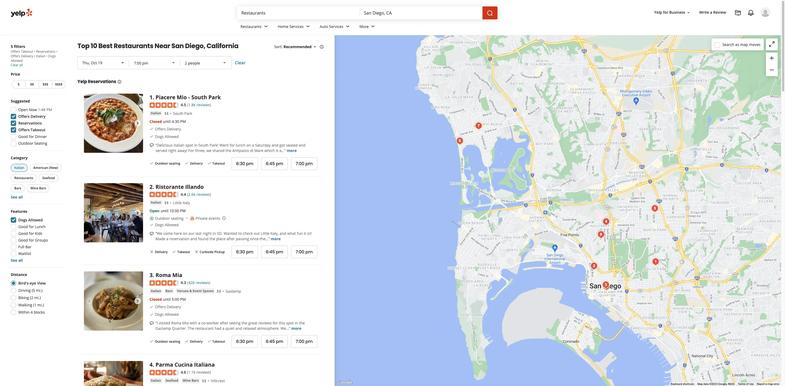 Task type: describe. For each thing, give the bounding box(es) containing it.
italiana
[[194, 361, 215, 368]]

good for good for kids
[[18, 231, 28, 236]]

group containing suggested
[[9, 98, 67, 148]]

1
[[150, 94, 153, 101]]

the inside the "we came here on our last night in sd. wanted to check out little italy, and what fun it is!! made a reservation and found the place after passing once-the…"
[[210, 236, 215, 241]]

Find text field
[[241, 10, 356, 16]]

delivery down three,
[[190, 161, 203, 166]]

6:30 for roma mia
[[236, 338, 245, 345]]

bars down 4.6 (1.1k reviews) at the bottom left of the page
[[192, 378, 199, 383]]

italian button down 4.6 star rating image
[[150, 378, 162, 383]]

0 vertical spatial south
[[191, 94, 207, 101]]

offers down the now
[[18, 114, 30, 119]]

$ button
[[12, 80, 25, 89]]

7:00 pm for 1 . piacere mio - south park
[[296, 161, 313, 167]]

three,
[[195, 148, 205, 153]]

for
[[188, 148, 194, 153]]

and right italy,
[[280, 231, 286, 236]]

group containing category
[[10, 155, 67, 200]]

none field find
[[241, 10, 356, 16]]

"i
[[155, 320, 158, 326]]

as
[[735, 42, 739, 47]]

california
[[207, 41, 239, 50]]

outdoor seating for roma
[[155, 339, 180, 344]]

$$$
[[43, 82, 48, 87]]

diego,
[[185, 41, 205, 50]]

served
[[155, 148, 167, 153]]

services for auto services
[[329, 24, 343, 29]]

delivery down 5:00
[[167, 304, 181, 309]]

sd.
[[217, 231, 223, 236]]

6:45 pm for 1 . piacere mio - south park
[[266, 161, 283, 167]]

bars up closed until 5:00 pm
[[165, 289, 173, 293]]

1 vertical spatial wine
[[183, 378, 191, 383]]

is
[[276, 148, 278, 153]]

distance
[[11, 272, 27, 277]]

see all button for features
[[11, 258, 23, 263]]

2 italian link from the top
[[150, 200, 162, 205]]

dogs for 3
[[155, 312, 164, 317]]

dogs for 2
[[155, 222, 164, 227]]

pm for 1 . piacere mio - south park
[[180, 119, 186, 124]]

4 inside option group
[[31, 310, 33, 315]]

went
[[220, 142, 229, 148]]

7:00 for piacere mio - south park
[[296, 161, 304, 167]]

previous image for 1
[[86, 120, 93, 126]]

1 horizontal spatial gaslamp
[[226, 289, 241, 294]]

16 speech v2 image for 2
[[150, 232, 154, 236]]

yelp for yelp reservations
[[77, 79, 87, 85]]

for inside '"delicious italian spot in south park! went for lunch on a saturday and got seated and served right away! for three, we shared the antipasto di mare which is a…"'
[[230, 142, 235, 148]]

2 vertical spatial reservations
[[18, 121, 42, 126]]

biking
[[18, 295, 29, 300]]

business categories element
[[236, 19, 770, 35]]

(426
[[187, 280, 195, 285]]

wanted
[[224, 231, 237, 236]]

good for groups
[[18, 238, 48, 243]]

$$$ button
[[39, 80, 52, 89]]

1 horizontal spatial wine bars button
[[182, 378, 200, 383]]

16 checkmark v2 image for piacere
[[185, 161, 189, 166]]

more link for piacere mio - south park
[[287, 148, 297, 153]]

piacere
[[156, 94, 175, 101]]

italian inside offers takeout • reservations • offers delivery • italian •
[[36, 54, 45, 58]]

with
[[190, 320, 197, 326]]

yelp reservations
[[77, 79, 116, 85]]

mia for visited
[[182, 320, 189, 326]]

slideshow element for 2
[[84, 183, 143, 242]]

roma mia image
[[84, 272, 143, 331]]

italian button down 4.5 star rating image
[[150, 110, 162, 116]]

16 checkmark v2 image down closed until 5:00 pm
[[150, 312, 154, 317]]

1 vertical spatial wine bars
[[183, 378, 199, 383]]

keyboard shortcuts
[[671, 383, 694, 386]]

$$$$ button
[[52, 80, 66, 89]]

saturday
[[255, 142, 271, 148]]

italian for italian button underneath 4.5 star rating image
[[151, 111, 161, 115]]

check
[[243, 231, 253, 236]]

bars down "american" at left top
[[39, 186, 46, 190]]

closed for piacere mio - south park
[[150, 119, 162, 124]]

"delicious italian spot in south park! went for lunch on a saturday and got seated and served right away! for three, we shared the antipasto di mare which is a…"
[[155, 142, 306, 153]]

offers up clear all link
[[11, 54, 20, 58]]

7:00 pm for 2 . ristorante illando
[[296, 249, 313, 255]]

4.4 star rating image
[[150, 192, 179, 197]]

1 horizontal spatial park
[[208, 94, 221, 101]]

got
[[279, 142, 285, 148]]

for inside "i visited roma mia with a co-worker after seeing the great reviews for this spot in the gaslamp quarter. the restaurant had a quiet and relaxed atmosphere.  we…"
[[273, 320, 278, 326]]

allowed inside group
[[28, 217, 43, 222]]

offers up good for dinner
[[18, 127, 30, 132]]

scuderie italia image
[[473, 121, 484, 131]]

and right seated
[[299, 142, 306, 148]]

clear for clear
[[235, 60, 246, 66]]

mia trattoria image
[[596, 229, 607, 240]]

the up relaxed
[[242, 320, 247, 326]]

4.4
[[181, 192, 186, 197]]

the
[[188, 326, 194, 331]]

Time field
[[130, 57, 180, 69]]

(1.8k
[[187, 102, 196, 107]]

0 vertical spatial ristorante illando image
[[84, 183, 143, 242]]

1 vertical spatial south
[[173, 111, 183, 116]]

offers down closed until 4:30 pm
[[155, 126, 166, 131]]

home services link
[[274, 19, 316, 35]]

american (new) button
[[30, 164, 62, 172]]

see all for features
[[11, 258, 23, 263]]

restaurants for restaurants button
[[14, 176, 33, 180]]

. for 4
[[153, 361, 154, 368]]

slideshow element for 1
[[84, 94, 143, 153]]

5
[[11, 44, 13, 49]]

cucina
[[175, 361, 193, 368]]

and up is
[[272, 142, 278, 148]]

1 vertical spatial reservations
[[88, 79, 116, 85]]

6:30 pm for 3 . roma mia
[[236, 338, 253, 345]]

outdoor seating
[[18, 141, 47, 146]]

6:30 for piacere mio - south park
[[236, 161, 245, 167]]

south park
[[173, 111, 192, 116]]

view
[[37, 281, 46, 286]]

takeout down shared
[[212, 161, 225, 166]]

yelp for yelp for business
[[654, 10, 662, 15]]

a right the write
[[710, 10, 712, 15]]

allowed for 3
[[165, 312, 179, 317]]

dogs allowed inside group
[[18, 217, 43, 222]]

previous image
[[86, 298, 93, 304]]

italian button down 4.4 star rating image
[[150, 200, 162, 205]]

delivery right 16 close v2 image
[[155, 250, 168, 254]]

a right had
[[222, 326, 225, 331]]

16 info v2 image
[[117, 80, 122, 84]]

delivery inside offers takeout • reservations • offers delivery • italian •
[[21, 54, 33, 58]]

more link for ristorante illando
[[271, 236, 281, 241]]

reviews) for illando
[[197, 192, 211, 197]]

$$ inside button
[[30, 82, 34, 87]]

parma cucina italiana link
[[156, 361, 215, 368]]

use
[[749, 383, 754, 386]]

closed for roma mia
[[150, 297, 162, 302]]

0 vertical spatial wine bars
[[30, 186, 46, 190]]

in inside "i visited roma mia with a co-worker after seeing the great reviews for this spot in the gaslamp quarter. the restaurant had a quiet and relaxed atmosphere.  we…"
[[295, 320, 298, 326]]

yelp for business
[[654, 10, 685, 15]]

events
[[209, 216, 220, 221]]

see all button for category
[[11, 195, 23, 200]]

for for dinner
[[29, 134, 34, 139]]

6:45 pm link for piacere mio - south park
[[261, 157, 288, 170]]

clear for clear all
[[11, 63, 19, 67]]

0 horizontal spatial wine
[[30, 186, 38, 190]]

pm for 2 . ristorante illando
[[180, 208, 186, 213]]

seating for mio
[[169, 161, 180, 166]]

more for 2 . ristorante illando
[[271, 236, 281, 241]]

dogs allowed for 3
[[155, 312, 179, 317]]

takeout left 16 close v2 icon
[[177, 250, 190, 254]]

venues & event spaces button
[[176, 288, 215, 294]]

for for business
[[663, 10, 668, 15]]

1 italian link from the top
[[150, 110, 162, 116]]

$$ for 3 . roma mia
[[217, 289, 221, 294]]

bars link
[[164, 288, 174, 294]]

little inside the "we came here on our last night in sd. wanted to check out little italy, and what fun it is!! made a reservation and found the place after passing once-the…"
[[261, 231, 269, 236]]

write a review link
[[697, 8, 729, 17]]

2 . ristorante illando
[[150, 183, 204, 190]]

1:48
[[38, 107, 45, 112]]

auto services
[[320, 24, 343, 29]]

home services
[[278, 24, 304, 29]]

open for open until 10:00 pm
[[150, 208, 160, 213]]

write
[[699, 10, 709, 15]]

16 chevron down v2 image for yelp for business
[[687, 10, 691, 15]]

price
[[11, 72, 20, 77]]

ristorante illando image inside map region
[[589, 261, 600, 271]]

reservation
[[169, 236, 189, 241]]

more for 1 . piacere mio - south park
[[287, 148, 297, 153]]

search image
[[487, 10, 493, 16]]

out
[[254, 231, 260, 236]]

zoom in image
[[769, 55, 775, 61]]

dogs allowed down filters
[[11, 54, 56, 63]]

top
[[77, 41, 89, 50]]

clear all link
[[11, 63, 23, 67]]

3 italian link from the top
[[150, 288, 162, 294]]

4 italian link from the top
[[150, 378, 162, 383]]

business
[[669, 10, 685, 15]]

spot inside "i visited roma mia with a co-worker after seeing the great reviews for this spot in the gaslamp quarter. the restaurant had a quiet and relaxed atmosphere.  we…"
[[286, 320, 294, 326]]

open for open now 1:48 pm
[[18, 107, 28, 112]]

0 horizontal spatial park
[[184, 111, 192, 116]]

1 vertical spatial restaurants
[[114, 41, 153, 50]]

$$ for 1 . piacere mio - south park
[[164, 111, 169, 116]]

takeout inside offers takeout • reservations • offers delivery • italian •
[[21, 49, 33, 54]]

once-
[[250, 236, 260, 241]]

curbside pickup
[[200, 250, 225, 254]]

takeout down had
[[212, 339, 225, 344]]

recommended
[[284, 44, 312, 49]]

ristorante illando link
[[156, 183, 204, 190]]

6:45 for 1 . piacere mio - south park
[[266, 161, 275, 167]]

report a map error
[[757, 383, 780, 386]]

place
[[216, 236, 226, 241]]

mia for .
[[172, 272, 182, 279]]

bird's-eye view
[[18, 281, 46, 286]]

6:30 pm for 1 . piacere mio - south park
[[236, 161, 253, 167]]

features
[[11, 209, 27, 214]]

biking (2 mi.)
[[18, 295, 41, 300]]

inegi
[[728, 383, 735, 386]]

16 checkmark v2 image for roma
[[185, 339, 189, 343]]

16 outdoor seating v2 image
[[150, 216, 154, 221]]

6:45 pm link for roma mia
[[261, 335, 288, 348]]

italy
[[183, 200, 190, 205]]

offers takeout
[[18, 127, 45, 132]]

6:45 pm link for ristorante illando
[[261, 246, 288, 258]]

near
[[155, 41, 170, 50]]

search
[[723, 42, 734, 47]]

gaslamp inside "i visited roma mia with a co-worker after seeing the great reviews for this spot in the gaslamp quarter. the restaurant had a quiet and relaxed atmosphere.  we…"
[[155, 326, 171, 331]]

seafood link
[[164, 378, 179, 383]]

4.3 star rating image
[[150, 280, 179, 286]]

here
[[174, 231, 182, 236]]

driving
[[18, 288, 31, 293]]

driving (5 mi.)
[[18, 288, 43, 293]]

0 horizontal spatial bars button
[[11, 184, 25, 192]]

roma mia image
[[601, 280, 611, 290]]

24 chevron down v2 image for home services
[[305, 23, 311, 30]]

bar
[[25, 244, 32, 249]]

0 horizontal spatial seafood
[[42, 176, 55, 180]]

outdoor down good for dinner
[[18, 141, 33, 146]]

delivery down the
[[190, 339, 203, 344]]

3
[[150, 272, 153, 279]]

on inside the "we came here on our last night in sd. wanted to check out little italy, and what fun it is!! made a reservation and found the place after passing once-the…"
[[183, 231, 188, 236]]

1 horizontal spatial seafood button
[[164, 378, 179, 383]]

italian for italian button below 4.6 star rating image
[[151, 378, 161, 383]]

2 outdoor seating from the top
[[155, 216, 184, 221]]

illando
[[185, 183, 204, 190]]

italian inside '"delicious italian spot in south park! went for lunch on a saturday and got seated and served right away! for three, we shared the antipasto di mare which is a…"'
[[174, 142, 184, 148]]

google,
[[718, 383, 727, 386]]

"i visited roma mia with a co-worker after seeing the great reviews for this spot in the gaslamp quarter. the restaurant had a quiet and relaxed atmosphere.  we…"
[[155, 320, 305, 331]]

in inside '"delicious italian spot in south park! went for lunch on a saturday and got seated and served right away! for three, we shared the antipasto di mare which is a…"'
[[194, 142, 197, 148]]

restaurants for restaurants link
[[241, 24, 262, 29]]

italian button down category
[[11, 164, 28, 172]]

the inside '"delicious italian spot in south park! went for lunch on a saturday and got seated and served right away! for three, we shared the antipasto di mare which is a…"'
[[226, 148, 231, 153]]

delivery down 4:30
[[167, 126, 181, 131]]

waitlist
[[18, 251, 31, 256]]

16 private events v2 image
[[190, 216, 194, 221]]

terms of use
[[738, 383, 754, 386]]

until for piacere
[[163, 119, 171, 124]]

all for category
[[18, 195, 23, 200]]

1 vertical spatial seafood
[[165, 378, 178, 383]]

Near text field
[[364, 10, 478, 16]]

Select a date text field
[[78, 57, 129, 69]]

reviews) down 'italiana'
[[196, 370, 211, 375]]

more link for roma mia
[[291, 326, 301, 331]]



Task type: vqa. For each thing, say whether or not it's contained in the screenshot.
"Delicious Italian Spot In South Park! Went For Lunch On A Saturday And Got Seated And Served Right Away! For Three, We Shared The Antipasto Di Mare Which Is A…"
yes



Task type: locate. For each thing, give the bounding box(es) containing it.
$$
[[30, 82, 34, 87], [164, 111, 169, 116], [164, 200, 169, 205], [217, 289, 221, 294], [202, 378, 206, 383]]

see all for category
[[11, 195, 23, 200]]

none field near
[[364, 10, 478, 16]]

1 horizontal spatial spot
[[286, 320, 294, 326]]

2 vertical spatial 7:00
[[296, 338, 304, 345]]

good down offers takeout
[[18, 134, 28, 139]]

2 vertical spatial seating
[[169, 339, 180, 344]]

$$ left $$$ button
[[30, 82, 34, 87]]

1 horizontal spatial piacere mio - south park image
[[650, 256, 661, 267]]

6:45 pm link down atmosphere.
[[261, 335, 288, 348]]

$$ down 4.6 (1.1k reviews) at the bottom left of the page
[[202, 378, 206, 383]]

slideshow element
[[84, 94, 143, 153], [84, 183, 143, 242], [84, 272, 143, 331], [84, 361, 143, 386]]

2 services from the left
[[329, 24, 343, 29]]

(1.8k reviews) link
[[187, 102, 211, 108]]

1 next image from the top
[[135, 209, 141, 216]]

reviews)
[[197, 102, 211, 107], [197, 192, 211, 197], [196, 280, 210, 285], [196, 370, 211, 375]]

3 7:00 from the top
[[296, 338, 304, 345]]

16 chevron down v2 image for recommended
[[313, 45, 317, 49]]

projects image
[[735, 10, 741, 16]]

2 vertical spatial south
[[198, 142, 209, 148]]

2 vertical spatial outdoor seating
[[155, 339, 180, 344]]

0 vertical spatial seafood
[[42, 176, 55, 180]]

chocolat hillcrest image
[[601, 216, 612, 227]]

reviews) for mia
[[196, 280, 210, 285]]

gaslamp down 'visited'
[[155, 326, 171, 331]]

0 horizontal spatial ristorante illando image
[[84, 183, 143, 242]]

2 vertical spatial 6:45 pm link
[[261, 335, 288, 348]]

1 good from the top
[[18, 134, 28, 139]]

seating down quarter.
[[169, 339, 180, 344]]

1 horizontal spatial ristorante illando image
[[589, 261, 600, 271]]

0 vertical spatial see all
[[11, 195, 23, 200]]

pm inside group
[[46, 107, 52, 112]]

see all up features
[[11, 195, 23, 200]]

. for 2
[[153, 183, 154, 190]]

2 vertical spatial 6:45 pm
[[266, 338, 283, 345]]

3 slideshow element from the top
[[84, 272, 143, 331]]

pm right 1:48
[[46, 107, 52, 112]]

4.4 link
[[181, 191, 186, 197]]

1 horizontal spatial services
[[329, 24, 343, 29]]

map for error
[[768, 383, 773, 386]]

1 horizontal spatial 4
[[150, 361, 153, 368]]

map data ©2023 google, inegi
[[698, 383, 735, 386]]

1 vertical spatial piacere mio - south park image
[[650, 256, 661, 267]]

4.5 link
[[181, 102, 186, 108]]

0 vertical spatial see
[[11, 195, 17, 200]]

a down the came
[[166, 236, 168, 241]]

outdoor down open until 10:00 pm on the bottom
[[155, 216, 170, 221]]

italian link
[[150, 110, 162, 116], [150, 200, 162, 205], [150, 288, 162, 294], [150, 378, 162, 383]]

filters
[[14, 44, 25, 49]]

6:45 for 3 . roma mia
[[266, 338, 275, 345]]

all for features
[[18, 258, 23, 263]]

good for good for groups
[[18, 238, 28, 243]]

services for home services
[[289, 24, 304, 29]]

park up (1.8k reviews) link
[[208, 94, 221, 101]]

good up full
[[18, 238, 28, 243]]

for for kids
[[29, 231, 34, 236]]

yelp inside button
[[654, 10, 662, 15]]

1 24 chevron down v2 image from the left
[[263, 23, 269, 30]]

4 good from the top
[[18, 238, 28, 243]]

0 vertical spatial after
[[227, 236, 235, 241]]

6:30 down relaxed
[[236, 338, 245, 345]]

2 see from the top
[[11, 258, 17, 263]]

restaurants inside restaurants button
[[14, 176, 33, 180]]

None search field
[[237, 6, 499, 19]]

2 vertical spatial mi.)
[[37, 302, 44, 307]]

1 vertical spatial 6:45 pm
[[266, 249, 283, 255]]

ristorante illando image
[[84, 183, 143, 242], [589, 261, 600, 271]]

16 speech v2 image left the "delicious
[[150, 143, 154, 148]]

1 horizontal spatial wine bars
[[183, 378, 199, 383]]

0 vertical spatial outdoor seating
[[155, 161, 180, 166]]

groups
[[35, 238, 48, 243]]

until left 10:00 on the left
[[161, 208, 169, 213]]

for down offers takeout
[[29, 134, 34, 139]]

open
[[18, 107, 28, 112], [150, 208, 160, 213]]

mi.) right (2
[[34, 295, 41, 300]]

services right auto
[[329, 24, 343, 29]]

closed right next icon
[[150, 119, 162, 124]]

0 horizontal spatial 4
[[31, 310, 33, 315]]

option group
[[9, 272, 67, 317]]

roma up quarter.
[[171, 320, 181, 326]]

info icon image
[[222, 216, 226, 220], [222, 216, 226, 220]]

7:00 for roma mia
[[296, 338, 304, 345]]

group containing features
[[9, 209, 67, 263]]

24 chevron down v2 image for auto services
[[344, 23, 351, 30]]

0 vertical spatial 6:45 pm
[[266, 161, 283, 167]]

2 24 chevron down v2 image from the left
[[305, 23, 311, 30]]

1 horizontal spatial bars button
[[164, 288, 174, 294]]

1 vertical spatial in
[[213, 231, 216, 236]]

0 vertical spatial 6:30
[[236, 161, 245, 167]]

1 vertical spatial on
[[183, 231, 188, 236]]

1 vertical spatial ristorante illando image
[[589, 261, 600, 271]]

next image
[[135, 209, 141, 216], [135, 298, 141, 304]]

3 6:45 pm from the top
[[266, 338, 283, 345]]

until left 4:30
[[163, 119, 171, 124]]

24 chevron down v2 image inside home services link
[[305, 23, 311, 30]]

7:00 pm for 3 . roma mia
[[296, 338, 313, 345]]

1 vertical spatial see all
[[11, 258, 23, 263]]

after inside the "we came here on our last night in sd. wanted to check out little italy, and what fun it is!! made a reservation and found the place after passing once-the…"
[[227, 236, 235, 241]]

good for good for dinner
[[18, 134, 28, 139]]

italian down category
[[14, 165, 24, 170]]

last
[[196, 231, 202, 236]]

1 vertical spatial 4
[[150, 361, 153, 368]]

16 speech v2 image
[[150, 143, 154, 148], [150, 232, 154, 236], [150, 321, 154, 325]]

1 vertical spatial 7:00 pm link
[[291, 246, 317, 258]]

Cover field
[[181, 57, 231, 69]]

$$$$
[[55, 82, 63, 87]]

offers delivery down closed until 4:30 pm
[[155, 126, 181, 131]]

auto
[[320, 24, 328, 29]]

16 checkmark v2 image
[[185, 161, 189, 166], [172, 250, 176, 254], [150, 312, 154, 317], [185, 339, 189, 343]]

1 6:45 pm from the top
[[266, 161, 283, 167]]

1 vertical spatial 6:30 pm
[[236, 249, 253, 255]]

and
[[272, 142, 278, 148], [299, 142, 306, 148], [280, 231, 286, 236], [190, 236, 197, 241], [235, 326, 242, 331]]

1 6:30 from the top
[[236, 161, 245, 167]]

16 close v2 image
[[150, 250, 154, 254]]

2 6:30 pm from the top
[[236, 249, 253, 255]]

2 vertical spatial in
[[295, 320, 298, 326]]

6:30 pm link for piacere mio - south park
[[232, 157, 258, 170]]

2 6:30 from the top
[[236, 249, 245, 255]]

little up 10:00 on the left
[[173, 200, 182, 205]]

0 vertical spatial all
[[19, 63, 23, 67]]

1 6:45 pm link from the top
[[261, 157, 288, 170]]

price group
[[11, 72, 67, 90]]

piacere mio - south park link
[[156, 94, 221, 101]]

0 vertical spatial mi.)
[[36, 288, 43, 293]]

category
[[11, 155, 28, 160]]

and down our
[[190, 236, 197, 241]]

2 7:00 from the top
[[296, 249, 304, 255]]

0 vertical spatial restaurants
[[241, 24, 262, 29]]

best
[[98, 41, 112, 50]]

4.6 star rating image
[[150, 370, 179, 375]]

visited
[[159, 320, 170, 326]]

1 services from the left
[[289, 24, 304, 29]]

16 chevron down v2 image inside yelp for business button
[[687, 10, 691, 15]]

1 vertical spatial bars button
[[164, 288, 174, 294]]

4 . from the top
[[153, 361, 154, 368]]

italian button down 4.3 star rating image
[[150, 288, 162, 294]]

0 horizontal spatial services
[[289, 24, 304, 29]]

6:30 pm down antipasto
[[236, 161, 253, 167]]

6:30 pm down relaxed
[[236, 338, 253, 345]]

cinkuni image
[[650, 203, 660, 214]]

roma for visited
[[171, 320, 181, 326]]

2 6:45 from the top
[[266, 249, 275, 255]]

4.3
[[181, 280, 186, 285]]

0 horizontal spatial open
[[18, 107, 28, 112]]

dogs allowed for 1
[[155, 134, 179, 139]]

24 chevron down v2 image inside more link
[[370, 23, 376, 30]]

1 horizontal spatial on
[[246, 142, 251, 148]]

6:30 pm link for ristorante illando
[[232, 246, 258, 258]]

1 see from the top
[[11, 195, 17, 200]]

italian link down 4.4 star rating image
[[150, 200, 162, 205]]

yelp right $$$$ button
[[77, 79, 87, 85]]

restaurants button
[[11, 174, 37, 182]]

24 chevron down v2 image for restaurants
[[263, 23, 269, 30]]

previous image for 2
[[86, 209, 93, 216]]

6:45 for 2 . ristorante illando
[[266, 249, 275, 255]]

0 vertical spatial 16 chevron down v2 image
[[687, 10, 691, 15]]

within 4 blocks
[[18, 310, 45, 315]]

7:00 pm link for piacere mio - south park
[[291, 157, 317, 170]]

1 outdoor seating from the top
[[155, 161, 180, 166]]

shared
[[212, 148, 225, 153]]

italian for italian button below category
[[14, 165, 24, 170]]

restaurants inside restaurants link
[[241, 24, 262, 29]]

more for 3 . roma mia
[[291, 326, 301, 331]]

quarter.
[[172, 326, 187, 331]]

. for 3
[[153, 272, 154, 279]]

$$ for 2 . ristorante illando
[[164, 200, 169, 205]]

wine down restaurants button
[[30, 186, 38, 190]]

next image for 3 . roma mia
[[135, 298, 141, 304]]

1 vertical spatial 6:30 pm link
[[232, 246, 258, 258]]

2 see all from the top
[[11, 258, 23, 263]]

away!
[[177, 148, 187, 153]]

italian down 4.6 star rating image
[[151, 378, 161, 383]]

2 none field from the left
[[364, 10, 478, 16]]

2 vertical spatial 6:30
[[236, 338, 245, 345]]

$$ up closed until 4:30 pm
[[164, 111, 169, 116]]

spot up for at the left top of page
[[185, 142, 193, 148]]

2 good from the top
[[18, 224, 28, 229]]

mio
[[177, 94, 187, 101]]

see all button
[[11, 195, 23, 200], [11, 258, 23, 263]]

seating down "right"
[[169, 161, 180, 166]]

. up 4.3 star rating image
[[153, 272, 154, 279]]

wine bars button inside group
[[27, 184, 50, 192]]

(new)
[[49, 165, 58, 170]]

made
[[155, 236, 165, 241]]

6:45 down the…"
[[266, 249, 275, 255]]

shortcuts
[[683, 383, 694, 386]]

2 . from the top
[[153, 183, 154, 190]]

0 horizontal spatial 24 chevron down v2 image
[[263, 23, 269, 30]]

4
[[31, 310, 33, 315], [150, 361, 153, 368]]

see up features
[[11, 195, 17, 200]]

good up good for kids
[[18, 224, 28, 229]]

16 speech v2 image left "we
[[150, 232, 154, 236]]

$
[[18, 82, 20, 87]]

2 vertical spatial more
[[291, 326, 301, 331]]

16 speech v2 image left '"i'
[[150, 321, 154, 325]]

16 checkmark v2 image down 'away!'
[[185, 161, 189, 166]]

outdoor for 16 checkmark v2 image related to piacere
[[155, 161, 168, 166]]

slideshow element for 3
[[84, 272, 143, 331]]

a right report
[[766, 383, 767, 386]]

16 checkmark v2 image
[[150, 127, 154, 131], [150, 134, 154, 139], [150, 161, 154, 166], [207, 161, 211, 166], [150, 223, 154, 227], [150, 305, 154, 309], [150, 339, 154, 343], [207, 339, 211, 343]]

reservations
[[36, 49, 55, 54], [88, 79, 116, 85], [18, 121, 42, 126]]

7:00 pm link for ristorante illando
[[291, 246, 317, 258]]

1 vertical spatial all
[[18, 195, 23, 200]]

clear button
[[235, 60, 246, 66]]

None field
[[241, 10, 356, 16], [364, 10, 478, 16]]

1 vertical spatial until
[[161, 208, 169, 213]]

2 16 speech v2 image from the top
[[150, 232, 154, 236]]

2 6:30 pm link from the top
[[232, 246, 258, 258]]

0 vertical spatial more link
[[287, 148, 297, 153]]

within
[[18, 310, 30, 315]]

4.5 star rating image
[[150, 102, 179, 108]]

3 . from the top
[[153, 272, 154, 279]]

roma mia link
[[156, 272, 182, 279]]

clear down california
[[235, 60, 246, 66]]

asti ristorante image
[[601, 281, 612, 292]]

0 vertical spatial 7:00 pm link
[[291, 157, 317, 170]]

6:45 pm for 3 . roma mia
[[266, 338, 283, 345]]

next image
[[135, 120, 141, 126]]

user actions element
[[650, 7, 778, 40]]

it
[[304, 231, 306, 236]]

0 horizontal spatial 24 chevron down v2 image
[[344, 23, 351, 30]]

6:30 for ristorante illando
[[236, 249, 245, 255]]

bars button down restaurants button
[[11, 184, 25, 192]]

2 vertical spatial more link
[[291, 326, 301, 331]]

delivery down filters
[[21, 54, 33, 58]]

we
[[206, 148, 211, 153]]

1 slideshow element from the top
[[84, 94, 143, 153]]

next image for 2 . ristorante illando
[[135, 209, 141, 216]]

1 vertical spatial wine bars button
[[182, 378, 200, 383]]

all down waitlist
[[18, 258, 23, 263]]

seafood button down 4.6 star rating image
[[164, 378, 179, 383]]

bars button
[[11, 184, 25, 192], [164, 288, 174, 294]]

good for good for lunch
[[18, 224, 28, 229]]

pm
[[46, 107, 52, 112], [180, 119, 186, 124], [180, 208, 186, 213], [180, 297, 186, 302]]

0 horizontal spatial on
[[183, 231, 188, 236]]

little italy
[[173, 200, 190, 205]]

16 chevron down v2 image inside recommended popup button
[[313, 45, 317, 49]]

1 see all from the top
[[11, 195, 23, 200]]

in up for at the left top of page
[[194, 142, 197, 148]]

all up features
[[18, 195, 23, 200]]

7:00 pm
[[296, 161, 313, 167], [296, 249, 313, 255], [296, 338, 313, 345]]

map for moves
[[740, 42, 748, 47]]

2 6:45 pm link from the top
[[261, 246, 288, 258]]

4 slideshow element from the top
[[84, 361, 143, 386]]

1 vertical spatial offers delivery
[[155, 126, 181, 131]]

fun
[[297, 231, 303, 236]]

for for lunch
[[29, 224, 34, 229]]

1 16 speech v2 image from the top
[[150, 143, 154, 148]]

3 6:30 pm link from the top
[[232, 335, 258, 348]]

7:00 pm link for roma mia
[[291, 335, 317, 348]]

event
[[193, 289, 202, 293]]

reviews) right (1.8k
[[197, 102, 211, 107]]

2 vertical spatial 6:30 pm
[[236, 338, 253, 345]]

1 horizontal spatial yelp
[[654, 10, 662, 15]]

. up 4.4 star rating image
[[153, 183, 154, 190]]

$$ for 4 . parma cucina italiana
[[202, 378, 206, 383]]

expand map image
[[769, 41, 775, 47]]

6:30 pm link for roma mia
[[232, 335, 258, 348]]

4 down the walking (1 mi.) on the left bottom
[[31, 310, 33, 315]]

parma
[[156, 361, 173, 368]]

(5
[[32, 288, 35, 293]]

park down (1.8k
[[184, 111, 192, 116]]

option group containing distance
[[9, 272, 67, 317]]

zoom out image
[[769, 67, 775, 73]]

passing
[[236, 236, 249, 241]]

16 close v2 image
[[194, 250, 199, 254]]

1 6:30 pm from the top
[[236, 161, 253, 167]]

spot inside '"delicious italian spot in south park! went for lunch on a saturday and got seated and served right away! for three, we shared the antipasto di mare which is a…"'
[[185, 142, 193, 148]]

0 horizontal spatial wine bars button
[[27, 184, 50, 192]]

4.5
[[181, 102, 186, 107]]

relaxed
[[243, 326, 256, 331]]

bars down restaurants button
[[14, 186, 21, 190]]

3 6:30 pm from the top
[[236, 338, 253, 345]]

0 vertical spatial gaslamp
[[226, 289, 241, 294]]

piacere mio - south park image
[[84, 94, 143, 153], [650, 256, 661, 267]]

16 info v2 image
[[320, 45, 324, 49]]

seeing
[[229, 320, 241, 326]]

mia inside "i visited roma mia with a co-worker after seeing the great reviews for this spot in the gaslamp quarter. the restaurant had a quiet and relaxed atmosphere.  we…"
[[182, 320, 189, 326]]

24 chevron down v2 image
[[344, 23, 351, 30], [370, 23, 376, 30]]

wine bars button
[[27, 184, 50, 192], [182, 378, 200, 383]]

24 chevron down v2 image inside restaurants link
[[263, 23, 269, 30]]

dogs
[[48, 54, 56, 58], [155, 134, 164, 139], [18, 217, 27, 222], [155, 222, 164, 227], [155, 312, 164, 317]]

after inside "i visited roma mia with a co-worker after seeing the great reviews for this spot in the gaslamp quarter. the restaurant had a quiet and relaxed atmosphere.  we…"
[[220, 320, 228, 326]]

a inside '"delicious italian spot in south park! went for lunch on a saturday and got seated and served right away! for three, we shared the antipasto di mare which is a…"'
[[252, 142, 254, 148]]

2 next image from the top
[[135, 298, 141, 304]]

mi.) for driving (5 mi.)
[[36, 288, 43, 293]]

until for roma
[[163, 297, 171, 302]]

1 vertical spatial after
[[220, 320, 228, 326]]

reviews) down illando
[[197, 192, 211, 197]]

(426 reviews)
[[187, 280, 210, 285]]

3 6:45 pm link from the top
[[261, 335, 288, 348]]

outdoor for 16 checkmark v2 image corresponding to roma
[[155, 339, 168, 344]]

0 vertical spatial 6:45
[[266, 161, 275, 167]]

good for dinner
[[18, 134, 47, 139]]

1 6:45 from the top
[[266, 161, 275, 167]]

italian for italian button below 4.3 star rating image
[[151, 289, 161, 293]]

3 6:45 from the top
[[266, 338, 275, 345]]

1 7:00 from the top
[[296, 161, 304, 167]]

for for groups
[[29, 238, 34, 243]]

on inside '"delicious italian spot in south park! went for lunch on a saturday and got seated and served right away! for three, we shared the antipasto di mare which is a…"'
[[246, 142, 251, 148]]

outdoor seating for piacere
[[155, 161, 180, 166]]

1 7:00 pm from the top
[[296, 161, 313, 167]]

6:30 pm for 2 . ristorante illando
[[236, 249, 253, 255]]

google image
[[336, 379, 354, 386]]

5:00
[[172, 297, 179, 302]]

1 vertical spatial mia
[[182, 320, 189, 326]]

in left sd.
[[213, 231, 216, 236]]

2 7:00 pm from the top
[[296, 249, 313, 255]]

more right 'we…"' at the bottom left of page
[[291, 326, 301, 331]]

3 outdoor seating from the top
[[155, 339, 180, 344]]

outdoor down 'served'
[[155, 161, 168, 166]]

1 horizontal spatial seafood
[[165, 378, 178, 383]]

map region
[[266, 0, 785, 386]]

24 chevron down v2 image right auto services
[[344, 23, 351, 30]]

0 vertical spatial 6:45 pm link
[[261, 157, 288, 170]]

2 closed from the top
[[150, 297, 162, 302]]

2 24 chevron down v2 image from the left
[[370, 23, 376, 30]]

for inside button
[[663, 10, 668, 15]]

for down good for lunch
[[29, 231, 34, 236]]

closed until 4:30 pm
[[150, 119, 186, 124]]

0 vertical spatial piacere mio - south park image
[[84, 94, 143, 153]]

10:00
[[169, 208, 179, 213]]

1 vertical spatial closed
[[150, 297, 162, 302]]

1 vertical spatial roma
[[171, 320, 181, 326]]

1 vertical spatial mi.)
[[34, 295, 41, 300]]

1 vertical spatial yelp
[[77, 79, 87, 85]]

mi.) right (5
[[36, 288, 43, 293]]

0 vertical spatial park
[[208, 94, 221, 101]]

american (new)
[[33, 165, 58, 170]]

24 chevron down v2 image
[[263, 23, 269, 30], [305, 23, 311, 30]]

offers down "5 filters"
[[11, 49, 20, 54]]

tyler b. image
[[761, 7, 770, 17]]

1 vertical spatial seating
[[171, 216, 184, 221]]

dogs for 1
[[155, 134, 164, 139]]

16 chevron down v2 image
[[687, 10, 691, 15], [313, 45, 317, 49]]

0 vertical spatial offers delivery
[[18, 114, 45, 119]]

16 checkmark v2 image for ristorante
[[172, 250, 176, 254]]

services right home
[[289, 24, 304, 29]]

1 horizontal spatial none field
[[364, 10, 478, 16]]

south up three,
[[198, 142, 209, 148]]

16 checkmark v2 image down reservation
[[172, 250, 176, 254]]

allowed for 1
[[165, 134, 179, 139]]

flamingo deck image
[[455, 136, 465, 146]]

©2023
[[710, 383, 718, 386]]

private events
[[196, 216, 220, 221]]

yelp
[[654, 10, 662, 15], [77, 79, 87, 85]]

24 chevron down v2 image inside auto services link
[[344, 23, 351, 30]]

after
[[227, 236, 235, 241], [220, 320, 228, 326]]

seafood down 4.6 star rating image
[[165, 378, 178, 383]]

24 chevron down v2 image for more
[[370, 23, 376, 30]]

wine bars down (1.1k
[[183, 378, 199, 383]]

0 vertical spatial next image
[[135, 209, 141, 216]]

3 7:00 pm link from the top
[[291, 335, 317, 348]]

roma
[[156, 272, 171, 279], [171, 320, 181, 326]]

more link down italy,
[[271, 236, 281, 241]]

bars button up closed until 5:00 pm
[[164, 288, 174, 294]]

3 6:30 from the top
[[236, 338, 245, 345]]

0 vertical spatial closed
[[150, 119, 162, 124]]

recommended button
[[284, 44, 317, 49]]

2 vertical spatial all
[[18, 258, 23, 263]]

delivery down open now 1:48 pm
[[31, 114, 45, 119]]

italian link down 4.6 star rating image
[[150, 378, 162, 383]]

7:00 for ristorante illando
[[296, 249, 304, 255]]

yelp left business on the top right
[[654, 10, 662, 15]]

parma cucina italiana image
[[601, 216, 612, 227]]

on up di
[[246, 142, 251, 148]]

0 vertical spatial 6:30 pm
[[236, 161, 253, 167]]

1 24 chevron down v2 image from the left
[[344, 23, 351, 30]]

3 7:00 pm from the top
[[296, 338, 313, 345]]

1 previous image from the top
[[86, 120, 93, 126]]

reviews) for mio
[[197, 102, 211, 107]]

reservations inside offers takeout • reservations • offers delivery • italian •
[[36, 49, 55, 54]]

1 none field from the left
[[241, 10, 356, 16]]

outdoor seating down "right"
[[155, 161, 180, 166]]

2 previous image from the top
[[86, 209, 93, 216]]

outdoor seating
[[155, 161, 180, 166], [155, 216, 184, 221], [155, 339, 180, 344]]

di
[[250, 148, 253, 153]]

takeout inside group
[[31, 127, 45, 132]]

"we
[[155, 231, 162, 236]]

2 vertical spatial 16 speech v2 image
[[150, 321, 154, 325]]

1 vertical spatial gaslamp
[[155, 326, 171, 331]]

takeout up dinner on the left of page
[[31, 127, 45, 132]]

2 6:45 pm from the top
[[266, 249, 283, 255]]

venues & event spaces
[[177, 289, 214, 293]]

open up 16 outdoor seating v2 icon
[[150, 208, 160, 213]]

south
[[191, 94, 207, 101], [173, 111, 183, 116], [198, 142, 209, 148]]

0 vertical spatial wine bars button
[[27, 184, 50, 192]]

south inside '"delicious italian spot in south park! went for lunch on a saturday and got seated and served right away! for three, we shared the antipasto di mare which is a…"'
[[198, 142, 209, 148]]

of
[[746, 383, 749, 386]]

0 vertical spatial little
[[173, 200, 182, 205]]

2 slideshow element from the top
[[84, 183, 143, 242]]

to
[[238, 231, 242, 236]]

allowed for 2
[[165, 222, 179, 227]]

1 horizontal spatial little
[[261, 231, 269, 236]]

spot
[[185, 142, 193, 148], [286, 320, 294, 326]]

0 vertical spatial reservations
[[36, 49, 55, 54]]

allowed inside 'dogs allowed'
[[11, 58, 23, 63]]

seating for mia
[[169, 339, 180, 344]]

1 vertical spatial see all button
[[11, 258, 23, 263]]

3 good from the top
[[18, 231, 28, 236]]

spot up 'we…"' at the bottom left of page
[[286, 320, 294, 326]]

closed down 4.3 star rating image
[[150, 297, 162, 302]]

0 vertical spatial on
[[246, 142, 251, 148]]

0 vertical spatial 4
[[31, 310, 33, 315]]

pm for 3 . roma mia
[[180, 297, 186, 302]]

-
[[188, 94, 190, 101]]

see for category
[[11, 195, 17, 200]]

0 vertical spatial open
[[18, 107, 28, 112]]

allowed up price
[[11, 58, 23, 63]]

see all button down waitlist
[[11, 258, 23, 263]]

restaurants link
[[236, 19, 274, 35]]

(426 reviews) link
[[187, 280, 210, 286]]

3 16 speech v2 image from the top
[[150, 321, 154, 325]]

allowed
[[11, 58, 23, 63], [165, 134, 179, 139], [28, 217, 43, 222], [165, 222, 179, 227], [165, 312, 179, 317]]

in inside the "we came here on our last night in sd. wanted to check out little italy, and what fun it is!! made a reservation and found the place after passing once-the…"
[[213, 231, 216, 236]]

see all down waitlist
[[11, 258, 23, 263]]

1 . from the top
[[153, 94, 154, 101]]

1 horizontal spatial roma
[[171, 320, 181, 326]]

a left co-
[[198, 320, 200, 326]]

0 horizontal spatial piacere mio - south park image
[[84, 94, 143, 153]]

1 vertical spatial open
[[150, 208, 160, 213]]

2 7:00 pm link from the top
[[291, 246, 317, 258]]

4.6
[[181, 370, 186, 375]]

mi.) for biking (2 mi.)
[[34, 295, 41, 300]]

night
[[203, 231, 212, 236]]

4.3 link
[[181, 280, 186, 286]]

6:45 pm down the…"
[[266, 249, 283, 255]]

kids
[[35, 231, 42, 236]]

1 vertical spatial park
[[184, 111, 192, 116]]

and inside "i visited roma mia with a co-worker after seeing the great reviews for this spot in the gaslamp quarter. the restaurant had a quiet and relaxed atmosphere.  we…"
[[235, 326, 242, 331]]

reviews) up spaces
[[196, 280, 210, 285]]

4:30
[[172, 119, 179, 124]]

1 vertical spatial map
[[768, 383, 773, 386]]

roma inside "i visited roma mia with a co-worker after seeing the great reviews for this spot in the gaslamp quarter. the restaurant had a quiet and relaxed atmosphere.  we…"
[[171, 320, 181, 326]]

1 6:30 pm link from the top
[[232, 157, 258, 170]]

. for 1
[[153, 94, 154, 101]]

until for ristorante
[[161, 208, 169, 213]]

previous image
[[86, 120, 93, 126], [86, 209, 93, 216]]

6:45 pm down is
[[266, 161, 283, 167]]

private
[[196, 216, 208, 221]]

for left business on the top right
[[663, 10, 668, 15]]

data
[[704, 383, 709, 386]]

1 closed from the top
[[150, 119, 162, 124]]

0 vertical spatial seafood button
[[39, 174, 58, 182]]

0 vertical spatial wine
[[30, 186, 38, 190]]

16 speech v2 image for 3
[[150, 321, 154, 325]]

6:45 down atmosphere.
[[266, 338, 275, 345]]

6:45 pm for 2 . ristorante illando
[[266, 249, 283, 255]]

0 horizontal spatial in
[[194, 142, 197, 148]]

1 see all button from the top
[[11, 195, 23, 200]]

a inside the "we came here on our last night in sd. wanted to check out little italy, and what fun it is!! made a reservation and found the place after passing once-the…"
[[166, 236, 168, 241]]

seafood button
[[39, 174, 58, 182], [164, 378, 179, 383]]

16 speech v2 image for 1
[[150, 143, 154, 148]]

great
[[248, 320, 257, 326]]

2 see all button from the top
[[11, 258, 23, 263]]

notifications image
[[748, 10, 754, 16]]

san
[[171, 41, 184, 50]]

0 horizontal spatial little
[[173, 200, 182, 205]]

the right this
[[299, 320, 305, 326]]

top 10 best restaurants near san diego, california
[[77, 41, 239, 50]]

1 7:00 pm link from the top
[[291, 157, 317, 170]]

group
[[766, 52, 778, 76], [9, 98, 67, 148], [10, 155, 67, 200], [9, 209, 67, 263]]

offers down closed until 5:00 pm
[[155, 304, 166, 309]]

outdoor for the '16 private events v2' image
[[155, 216, 170, 221]]

$$ up open until 10:00 pm on the bottom
[[164, 200, 169, 205]]

24 chevron down v2 image left auto
[[305, 23, 311, 30]]



